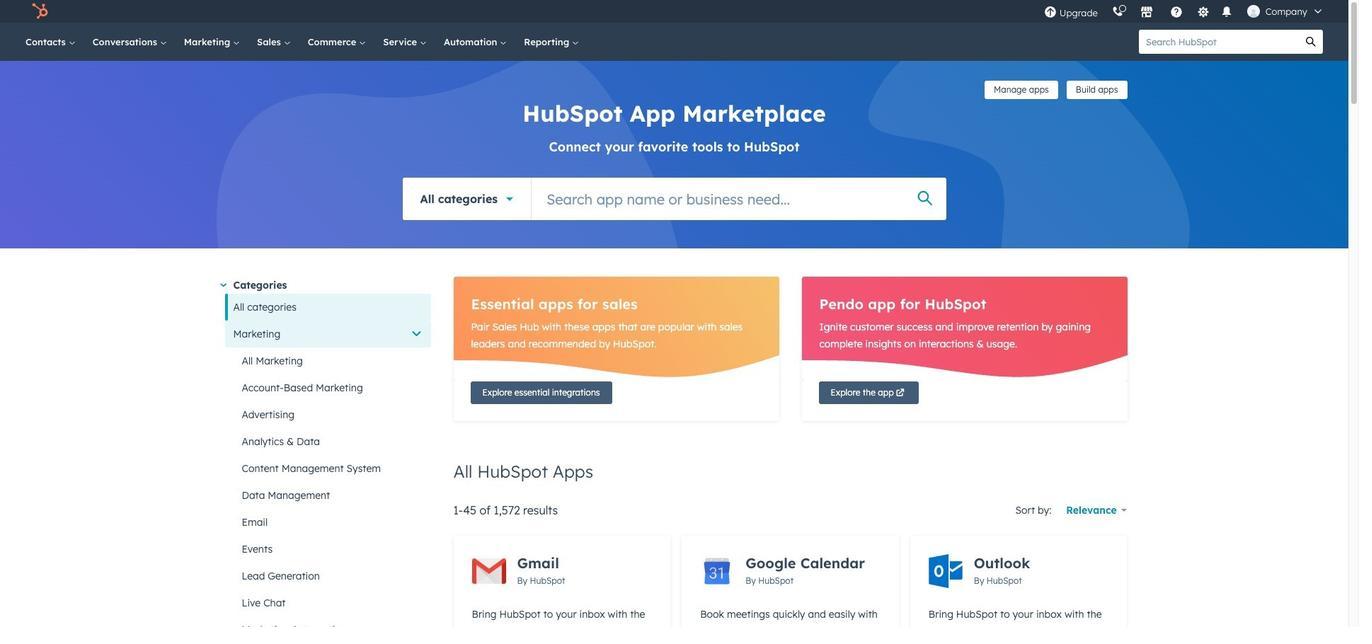 Task type: vqa. For each thing, say whether or not it's contained in the screenshot.
group to the middle
no



Task type: locate. For each thing, give the bounding box(es) containing it.
marketplaces image
[[1141, 6, 1154, 19]]

menu
[[1037, 0, 1332, 23]]



Task type: describe. For each thing, give the bounding box(es) containing it.
Search app name or business need... search field
[[532, 178, 947, 220]]

Search HubSpot search field
[[1140, 30, 1300, 54]]

jacob simon image
[[1248, 5, 1260, 18]]

caret image
[[220, 283, 226, 287]]



